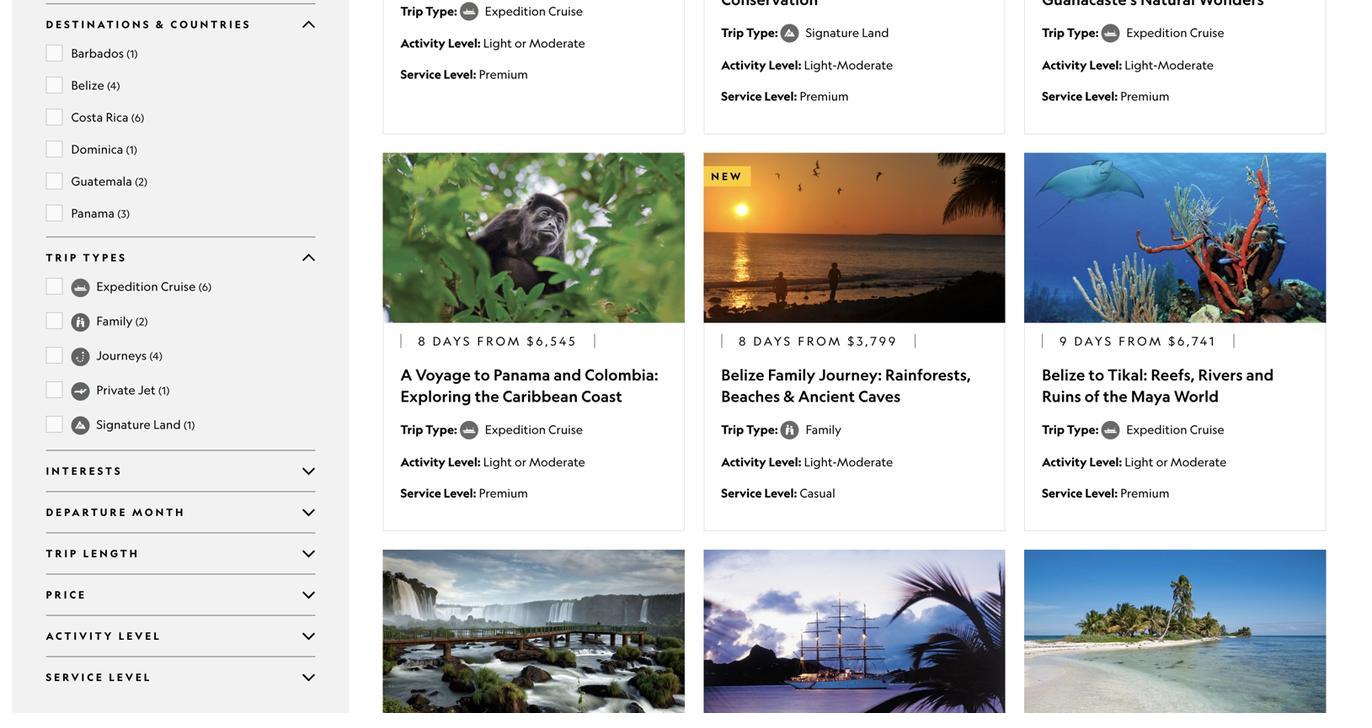 Task type: vqa. For each thing, say whether or not it's contained in the screenshot.


Task type: locate. For each thing, give the bounding box(es) containing it.
family down the ancient
[[806, 423, 842, 437]]

the right exploring
[[475, 387, 500, 406]]

days
[[433, 334, 472, 348], [754, 334, 793, 348], [1075, 334, 1114, 348]]

2 2 from the top
[[139, 316, 144, 328]]

4 right journeys
[[153, 350, 159, 362]]

from
[[478, 334, 522, 348], [798, 334, 843, 348], [1120, 334, 1164, 348]]

0 vertical spatial &
[[156, 18, 166, 31]]

length
[[83, 548, 140, 561]]

2 inside family 2
[[139, 316, 144, 328]]

barbados
[[71, 46, 124, 60]]

2
[[139, 176, 144, 188], [139, 316, 144, 328]]

trip type:
[[401, 3, 460, 18], [722, 25, 781, 40], [1043, 25, 1102, 40], [401, 422, 460, 438], [722, 422, 781, 438], [1043, 422, 1102, 438]]

panama left 3
[[71, 206, 115, 220]]

0 vertical spatial land
[[862, 25, 890, 40]]

activity level: light-moderate
[[722, 57, 894, 72], [1043, 57, 1215, 72], [722, 455, 894, 470]]

from up tikal:
[[1120, 334, 1164, 348]]

1 days from the left
[[433, 334, 472, 348]]

service level: premium
[[401, 67, 528, 82], [722, 88, 849, 103], [1043, 88, 1170, 103], [401, 486, 528, 501], [1043, 486, 1170, 501]]

8 days from $3,799
[[739, 334, 898, 348]]

4 inside belize 4
[[110, 80, 117, 92]]

voyage
[[416, 366, 471, 385]]

1 vertical spatial land
[[154, 417, 181, 432]]

0 horizontal spatial from
[[478, 334, 522, 348]]

1 horizontal spatial land
[[862, 25, 890, 40]]

journey:
[[819, 366, 883, 385]]

1 vertical spatial family
[[768, 366, 816, 385]]

belize up 'costa'
[[71, 78, 104, 92]]

0 horizontal spatial land
[[154, 417, 181, 432]]

light- for expedition cruise
[[1126, 58, 1158, 72]]

days up voyage
[[433, 334, 472, 348]]

level
[[119, 631, 162, 643], [109, 672, 152, 685]]

4 up rica
[[110, 80, 117, 92]]

1 vertical spatial signature
[[97, 417, 151, 432]]

1 vertical spatial 2
[[139, 316, 144, 328]]

2 up journeys 4
[[139, 316, 144, 328]]

2 horizontal spatial belize
[[1043, 366, 1086, 385]]

&
[[156, 18, 166, 31], [784, 387, 795, 406]]

level for service level
[[109, 672, 152, 685]]

$3,799
[[848, 334, 898, 348]]

panama
[[71, 206, 115, 220], [494, 366, 551, 385]]

1 vertical spatial 6
[[202, 281, 208, 293]]

2 8 from the left
[[739, 334, 749, 348]]

the inside belize to tikal: reefs, rivers and ruins of the maya world
[[1104, 387, 1128, 406]]

2 and from the left
[[1247, 366, 1275, 385]]

signature
[[806, 25, 860, 40], [97, 417, 151, 432]]

0 vertical spatial 2
[[139, 176, 144, 188]]

trip
[[401, 3, 423, 18], [722, 25, 744, 40], [1043, 25, 1065, 40], [46, 252, 79, 264], [401, 422, 423, 438], [722, 422, 744, 438], [1043, 422, 1065, 438], [46, 548, 79, 561]]

belize
[[71, 78, 104, 92], [722, 366, 765, 385], [1043, 366, 1086, 385]]

trip length
[[46, 548, 140, 561]]

family for family 2
[[97, 314, 133, 328]]

activity level: light or moderate
[[401, 35, 586, 51], [401, 455, 586, 470], [1043, 455, 1227, 470]]

type:
[[426, 3, 458, 18], [747, 25, 779, 40], [1068, 25, 1099, 40], [426, 422, 458, 438], [747, 422, 779, 438], [1068, 422, 1099, 438]]

days right the "9"
[[1075, 334, 1114, 348]]

0 horizontal spatial to
[[475, 366, 490, 385]]

1 horizontal spatial &
[[784, 387, 795, 406]]

8 for belize
[[739, 334, 749, 348]]

days up beaches
[[754, 334, 793, 348]]

from for tikal:
[[1120, 334, 1164, 348]]

and
[[554, 366, 582, 385], [1247, 366, 1275, 385]]

& left the ancient
[[784, 387, 795, 406]]

colombia:
[[585, 366, 659, 385]]

two people walk on a beach near the water at sunset image
[[704, 153, 1006, 323]]

level down activity level on the bottom of page
[[109, 672, 152, 685]]

belize up the ruins
[[1043, 366, 1086, 385]]

countries
[[171, 18, 251, 31]]

from up journey: on the right of page
[[798, 334, 843, 348]]

1 horizontal spatial 4
[[153, 350, 159, 362]]

1 inside the 'private jet 1'
[[162, 385, 166, 397]]

8 up voyage
[[418, 334, 428, 348]]

and inside belize to tikal: reefs, rivers and ruins of the maya world
[[1247, 366, 1275, 385]]

journeys 4
[[97, 348, 159, 363]]

8
[[418, 334, 428, 348], [739, 334, 749, 348]]

0 vertical spatial level
[[119, 631, 162, 643]]

3 from from the left
[[1120, 334, 1164, 348]]

light for a voyage to panama and colombia: exploring the caribbean coast
[[484, 455, 512, 469]]

& left countries
[[156, 18, 166, 31]]

departure
[[46, 507, 128, 519]]

to up of
[[1089, 366, 1105, 385]]

belize inside belize family journey: rainforests, beaches & ancient caves
[[722, 366, 765, 385]]

8 up beaches
[[739, 334, 749, 348]]

panama up caribbean
[[494, 366, 551, 385]]

panama 3
[[71, 206, 126, 220]]

rainforests,
[[886, 366, 972, 385]]

costa
[[71, 110, 103, 124]]

2 to from the left
[[1089, 366, 1105, 385]]

dominica 1
[[71, 142, 134, 156]]

ancient
[[799, 387, 856, 406]]

0 vertical spatial signature
[[806, 25, 860, 40]]

the
[[475, 387, 500, 406], [1104, 387, 1128, 406]]

0 horizontal spatial and
[[554, 366, 582, 385]]

1 to from the left
[[475, 366, 490, 385]]

2 right guatemala
[[139, 176, 144, 188]]

2 the from the left
[[1104, 387, 1128, 406]]

cruise
[[549, 4, 583, 18], [1191, 25, 1225, 40], [161, 279, 196, 294], [549, 423, 583, 437], [1191, 423, 1225, 437]]

family for family
[[806, 423, 842, 437]]

from left $6,545
[[478, 334, 522, 348]]

to
[[475, 366, 490, 385], [1089, 366, 1105, 385]]

6 inside expedition cruise 6
[[202, 281, 208, 293]]

signature for signature land
[[806, 25, 860, 40]]

0 horizontal spatial the
[[475, 387, 500, 406]]

1 horizontal spatial from
[[798, 334, 843, 348]]

6
[[135, 112, 141, 124], [202, 281, 208, 293]]

guatemala
[[71, 174, 132, 188]]

price
[[46, 589, 87, 602]]

$6,741
[[1169, 334, 1217, 348]]

belize 4
[[71, 78, 117, 92]]

1 from from the left
[[478, 334, 522, 348]]

2 inside guatemala 2
[[139, 176, 144, 188]]

0 horizontal spatial 4
[[110, 80, 117, 92]]

2 for guatemala
[[139, 176, 144, 188]]

1 vertical spatial 4
[[153, 350, 159, 362]]

a
[[401, 366, 412, 385]]

1 vertical spatial &
[[784, 387, 795, 406]]

light-
[[805, 58, 838, 72], [1126, 58, 1158, 72], [805, 455, 838, 469]]

a sandy caribbean beach with a small area filled with palm trees image
[[1025, 551, 1327, 714]]

1 the from the left
[[475, 387, 500, 406]]

1
[[130, 48, 134, 60], [130, 144, 134, 156], [162, 385, 166, 397], [187, 419, 191, 431]]

family up the ancient
[[768, 366, 816, 385]]

2 vertical spatial family
[[806, 423, 842, 437]]

1 horizontal spatial and
[[1247, 366, 1275, 385]]

and right rivers
[[1247, 366, 1275, 385]]

2 horizontal spatial from
[[1120, 334, 1164, 348]]

1 horizontal spatial 6
[[202, 281, 208, 293]]

6 inside costa rica 6
[[135, 112, 141, 124]]

family
[[97, 314, 133, 328], [768, 366, 816, 385], [806, 423, 842, 437]]

level:
[[448, 35, 481, 51], [769, 57, 802, 72], [1090, 57, 1123, 72], [444, 67, 477, 82], [765, 88, 798, 103], [1086, 88, 1119, 103], [448, 455, 481, 470], [769, 455, 802, 470], [1090, 455, 1123, 470], [444, 486, 477, 501], [765, 486, 798, 501], [1086, 486, 1119, 501]]

0 vertical spatial panama
[[71, 206, 115, 220]]

land
[[862, 25, 890, 40], [154, 417, 181, 432]]

expedition cruise
[[485, 4, 583, 18], [1127, 25, 1225, 40], [485, 423, 583, 437], [1127, 423, 1225, 437]]

from for to
[[478, 334, 522, 348]]

1 horizontal spatial signature
[[806, 25, 860, 40]]

the inside a voyage to panama and colombia: exploring the caribbean coast
[[475, 387, 500, 406]]

0 vertical spatial family
[[97, 314, 133, 328]]

expedition
[[485, 4, 546, 18], [1127, 25, 1188, 40], [97, 279, 158, 294], [485, 423, 546, 437], [1127, 423, 1188, 437]]

6 for rica
[[135, 112, 141, 124]]

level up service level
[[119, 631, 162, 643]]

belize inside belize to tikal: reefs, rivers and ruins of the maya world
[[1043, 366, 1086, 385]]

signature land
[[806, 25, 890, 40]]

moderate
[[529, 36, 586, 50], [838, 58, 894, 72], [1158, 58, 1215, 72], [529, 455, 586, 469], [838, 455, 894, 469], [1171, 455, 1227, 469]]

1 2 from the top
[[139, 176, 144, 188]]

0 horizontal spatial signature
[[97, 417, 151, 432]]

signature land 1
[[97, 417, 191, 432]]

costa rica 6
[[71, 110, 141, 124]]

the right of
[[1104, 387, 1128, 406]]

belize family journey: rainforests, beaches & ancient caves
[[722, 366, 972, 406]]

1 horizontal spatial to
[[1089, 366, 1105, 385]]

new trip available element
[[704, 167, 751, 187]]

2 horizontal spatial days
[[1075, 334, 1114, 348]]

0 horizontal spatial belize
[[71, 78, 104, 92]]

8 days from $6,545
[[418, 334, 578, 348]]

1 8 from the left
[[418, 334, 428, 348]]

reefs,
[[1152, 366, 1196, 385]]

maya
[[1132, 387, 1171, 406]]

0 vertical spatial 4
[[110, 80, 117, 92]]

1 horizontal spatial the
[[1104, 387, 1128, 406]]

activity
[[401, 35, 446, 51], [722, 57, 767, 72], [1043, 57, 1088, 72], [401, 455, 446, 470], [722, 455, 767, 470], [1043, 455, 1088, 470], [46, 631, 114, 643]]

0 horizontal spatial 8
[[418, 334, 428, 348]]

2 days from the left
[[754, 334, 793, 348]]

rivers
[[1199, 366, 1244, 385]]

and up caribbean
[[554, 366, 582, 385]]

new
[[712, 170, 744, 183]]

3 days from the left
[[1075, 334, 1114, 348]]

belize to tikal: reefs, rivers and ruins of the maya world
[[1043, 366, 1275, 406]]

2 from from the left
[[798, 334, 843, 348]]

premium
[[479, 67, 528, 81], [800, 89, 849, 103], [1121, 89, 1170, 103], [479, 486, 528, 500], [1121, 486, 1170, 500]]

service
[[401, 67, 441, 82], [722, 88, 762, 103], [1043, 88, 1083, 103], [401, 486, 441, 501], [722, 486, 762, 501], [1043, 486, 1083, 501], [46, 672, 104, 685]]

0 horizontal spatial 6
[[135, 112, 141, 124]]

4
[[110, 80, 117, 92], [153, 350, 159, 362]]

1 vertical spatial panama
[[494, 366, 551, 385]]

1 horizontal spatial panama
[[494, 366, 551, 385]]

month
[[132, 507, 186, 519]]

expedition cruise 6
[[97, 279, 208, 294]]

a voyage to panama and colombia: exploring the caribbean coast
[[401, 366, 659, 406]]

world
[[1175, 387, 1220, 406]]

1 horizontal spatial belize
[[722, 366, 765, 385]]

0 horizontal spatial days
[[433, 334, 472, 348]]

4 inside journeys 4
[[153, 350, 159, 362]]

to down 8 days from $6,545
[[475, 366, 490, 385]]

1 inside dominica 1
[[130, 144, 134, 156]]

land for signature land 1
[[154, 417, 181, 432]]

light
[[484, 36, 512, 50], [484, 455, 512, 469], [1126, 455, 1154, 469]]

destinations
[[46, 18, 151, 31]]

family up journeys
[[97, 314, 133, 328]]

light for belize to tikal: reefs, rivers and ruins of the maya world
[[1126, 455, 1154, 469]]

0 vertical spatial 6
[[135, 112, 141, 124]]

1 horizontal spatial days
[[754, 334, 793, 348]]

1 horizontal spatial 8
[[739, 334, 749, 348]]

belize up beaches
[[722, 366, 765, 385]]

1 and from the left
[[554, 366, 582, 385]]

departure month
[[46, 507, 186, 519]]

1 vertical spatial level
[[109, 672, 152, 685]]

caribbean
[[503, 387, 578, 406]]

rica
[[106, 110, 129, 124]]

or
[[515, 36, 527, 50], [515, 455, 527, 469], [1157, 455, 1169, 469]]

caribbean sail.jpg image
[[704, 551, 1006, 714]]



Task type: describe. For each thing, give the bounding box(es) containing it.
3
[[121, 208, 126, 220]]

belize family journey: rainforests, beaches & ancient caves link
[[722, 364, 988, 408]]

a voyage to panama and colombia: exploring the caribbean coast link
[[401, 364, 667, 408]]

0 horizontal spatial panama
[[71, 206, 115, 220]]

8 for a
[[418, 334, 428, 348]]

days for voyage
[[433, 334, 472, 348]]

belize for belize family journey: rainforests, beaches & ancient caves
[[722, 366, 765, 385]]

panama inside a voyage to panama and colombia: exploring the caribbean coast
[[494, 366, 551, 385]]

9
[[1060, 334, 1070, 348]]

family 2
[[97, 314, 144, 328]]

9 days from $6,741
[[1060, 334, 1217, 348]]

6 for cruise
[[202, 281, 208, 293]]

service level
[[46, 672, 152, 685]]

of
[[1085, 387, 1100, 406]]

types
[[83, 252, 127, 264]]

days for to
[[1075, 334, 1114, 348]]

activity level: light-moderate for expedition cruise
[[1043, 57, 1215, 72]]

activity level
[[46, 631, 162, 643]]

dominica
[[71, 142, 123, 156]]

belize for belize 4
[[71, 78, 104, 92]]

or for a voyage to panama and colombia: exploring the caribbean coast
[[515, 455, 527, 469]]

beaches
[[722, 387, 781, 406]]

to inside a voyage to panama and colombia: exploring the caribbean coast
[[475, 366, 490, 385]]

activity level: light-moderate for signature land
[[722, 57, 894, 72]]

journeys
[[97, 348, 147, 363]]

private
[[97, 383, 136, 397]]

coast
[[582, 387, 623, 406]]

land for signature land
[[862, 25, 890, 40]]

a couple stand on a bridge spanning a rock filled river surrounded by iguacu falls in south america image
[[383, 551, 685, 714]]

guatemala 2
[[71, 174, 144, 188]]

jet
[[138, 383, 156, 397]]

barbados 1
[[71, 46, 134, 60]]

1 inside barbados 1
[[130, 48, 134, 60]]

or for belize to tikal: reefs, rivers and ruins of the maya world
[[1157, 455, 1169, 469]]

activity level: light or moderate for a voyage to panama and colombia: exploring the caribbean coast
[[401, 455, 586, 470]]

a monkey sits among branches of a tree image
[[383, 153, 685, 323]]

light- for signature land
[[805, 58, 838, 72]]

4 for journeys
[[153, 350, 159, 362]]

ruins
[[1043, 387, 1082, 406]]

tikal:
[[1109, 366, 1148, 385]]

days for family
[[754, 334, 793, 348]]

$6,545
[[527, 334, 578, 348]]

belize to tikal: reefs, rivers and ruins of the maya world link
[[1043, 364, 1309, 408]]

signature for signature land 1
[[97, 417, 151, 432]]

private jet 1
[[97, 383, 166, 397]]

exploring
[[401, 387, 472, 406]]

level for activity level
[[119, 631, 162, 643]]

from for journey:
[[798, 334, 843, 348]]

2 for family
[[139, 316, 144, 328]]

& inside belize family journey: rainforests, beaches & ancient caves
[[784, 387, 795, 406]]

1 inside signature land 1
[[187, 419, 191, 431]]

service level: casual
[[722, 486, 836, 501]]

destinations & countries
[[46, 18, 251, 31]]

to inside belize to tikal: reefs, rivers and ruins of the maya world
[[1089, 366, 1105, 385]]

casual
[[800, 486, 836, 500]]

and inside a voyage to panama and colombia: exploring the caribbean coast
[[554, 366, 582, 385]]

activity level: light or moderate for belize to tikal: reefs, rivers and ruins of the maya world
[[1043, 455, 1227, 470]]

trip types
[[46, 252, 127, 264]]

4 for belize
[[110, 80, 117, 92]]

trip types image
[[302, 251, 316, 265]]

belize barrier reef cruise.jpg image
[[1025, 153, 1327, 323]]

caves
[[859, 387, 901, 406]]

belize for belize to tikal: reefs, rivers and ruins of the maya world
[[1043, 366, 1086, 385]]

destinations & countries image
[[302, 18, 316, 31]]

0 horizontal spatial &
[[156, 18, 166, 31]]

interests
[[46, 465, 123, 478]]

family inside belize family journey: rainforests, beaches & ancient caves
[[768, 366, 816, 385]]



